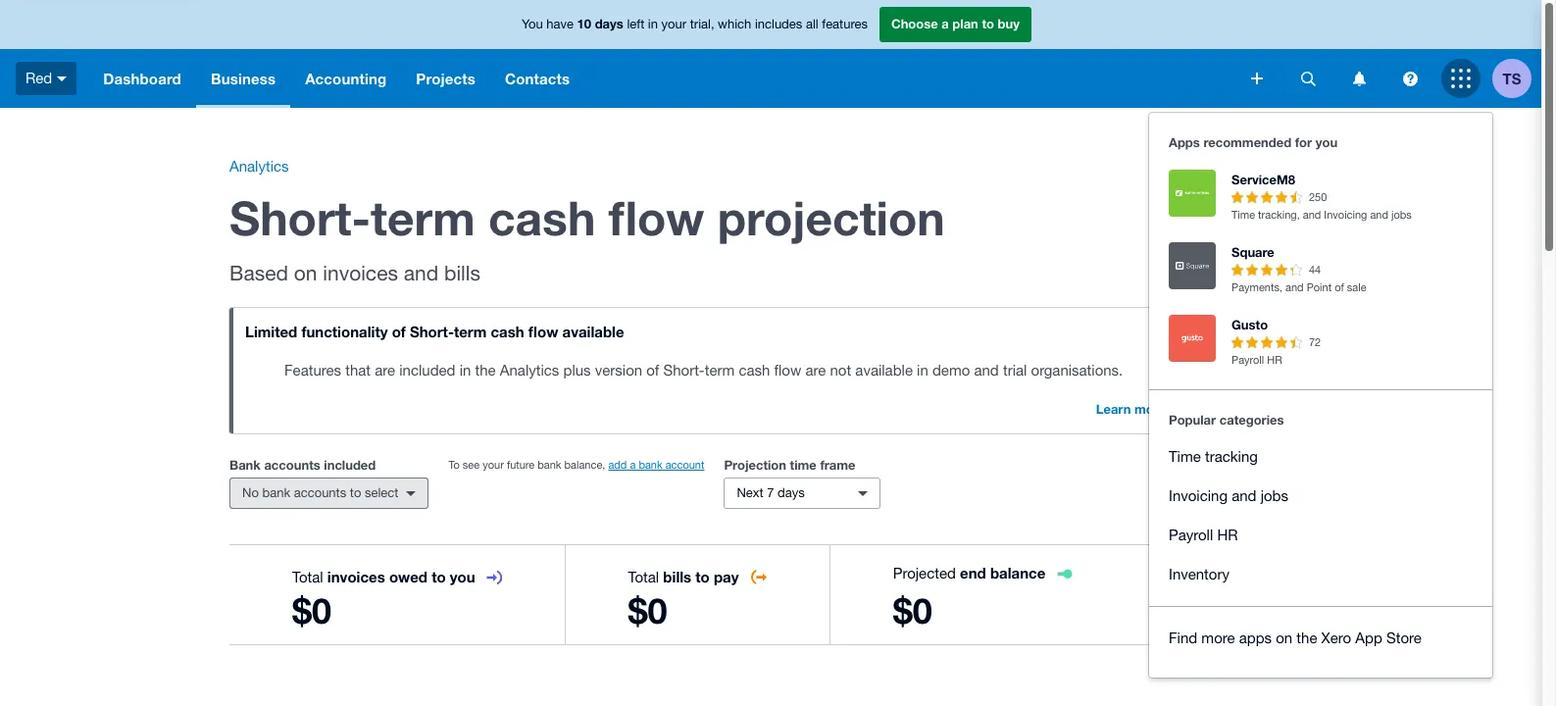 Task type: locate. For each thing, give the bounding box(es) containing it.
in inside you have 10 days left in your trial, which includes all features
[[648, 17, 658, 32]]

frame
[[820, 457, 856, 473]]

0 horizontal spatial bills
[[444, 261, 480, 284]]

time down popular
[[1169, 448, 1201, 465]]

1 horizontal spatial the
[[1297, 630, 1317, 646]]

2 vertical spatial of
[[646, 362, 659, 379]]

3 $0 from the left
[[893, 589, 932, 631]]

1 $0 from the left
[[292, 589, 331, 631]]

time for time tracking, and invoicing and jobs
[[1232, 209, 1255, 221]]

jobs inside popular categories element
[[1261, 487, 1288, 504]]

0 horizontal spatial bank
[[262, 485, 290, 500]]

hr inside app recommendations element
[[1267, 354, 1282, 366]]

group
[[1149, 113, 1492, 678]]

0 horizontal spatial your
[[483, 459, 504, 471]]

plus
[[563, 362, 591, 379], [1267, 401, 1292, 417]]

to
[[982, 16, 994, 32], [350, 485, 361, 500], [432, 568, 446, 585], [696, 568, 710, 585]]

72
[[1309, 336, 1321, 348]]

0 vertical spatial included
[[399, 362, 455, 379]]

0 vertical spatial bills
[[444, 261, 480, 284]]

ts
[[1503, 69, 1521, 87]]

0 vertical spatial of
[[1335, 281, 1344, 293]]

are left not
[[806, 362, 826, 379]]

the down limited functionality of short-term cash flow available
[[475, 362, 496, 379]]

are right that
[[375, 362, 395, 379]]

available up version
[[562, 323, 624, 340]]

projects button
[[401, 49, 490, 108]]

0 horizontal spatial svg image
[[57, 76, 67, 81]]

to inside total invoices owed to you $0
[[432, 568, 446, 585]]

time left tracking, at top right
[[1232, 209, 1255, 221]]

time for time tracking
[[1169, 448, 1201, 465]]

payroll
[[1232, 354, 1264, 366], [1169, 527, 1213, 543]]

hr down invoicing and jobs
[[1217, 527, 1238, 543]]

0 vertical spatial time
[[1232, 209, 1255, 221]]

you
[[1316, 134, 1338, 150], [450, 568, 475, 585]]

accounts inside "popup button"
[[294, 485, 346, 500]]

1 horizontal spatial you
[[1316, 134, 1338, 150]]

on right based
[[294, 261, 317, 284]]

bills left pay
[[663, 568, 691, 585]]

payroll inside app recommendations element
[[1232, 354, 1264, 366]]

to left buy
[[982, 16, 994, 32]]

time tracking
[[1169, 448, 1258, 465]]

learn
[[1096, 401, 1131, 417]]

you have 10 days left in your trial, which includes all features
[[522, 16, 868, 32]]

2 total from the left
[[628, 569, 659, 585]]

0 vertical spatial term
[[371, 189, 475, 245]]

short- down analytics link
[[229, 189, 371, 245]]

1 horizontal spatial jobs
[[1391, 209, 1412, 221]]

1 horizontal spatial bank
[[538, 459, 561, 471]]

update overdue button
[[1190, 478, 1312, 509]]

1 horizontal spatial in
[[648, 17, 658, 32]]

overdue
[[1250, 485, 1299, 501]]

1 horizontal spatial $0
[[628, 589, 667, 631]]

more for learn
[[1134, 401, 1166, 417]]

1 horizontal spatial svg image
[[1353, 71, 1365, 86]]

bank right 'no'
[[262, 485, 290, 500]]

2 horizontal spatial bank
[[639, 459, 663, 471]]

contacts button
[[490, 49, 585, 108]]

1 vertical spatial cash
[[491, 323, 524, 340]]

on inside button
[[1276, 630, 1293, 646]]

bank inside no bank accounts to select "popup button"
[[262, 485, 290, 500]]

1 vertical spatial included
[[324, 457, 376, 473]]

red
[[25, 69, 52, 86]]

about
[[1169, 401, 1204, 417]]

sale
[[1347, 281, 1366, 293]]

included up no bank accounts to select "popup button"
[[324, 457, 376, 473]]

0 horizontal spatial the
[[475, 362, 496, 379]]

you right owed
[[450, 568, 475, 585]]

2 horizontal spatial of
[[1335, 281, 1344, 293]]

invoicing down time tracking
[[1169, 487, 1228, 504]]

$0
[[292, 589, 331, 631], [628, 589, 667, 631], [893, 589, 932, 631]]

more for find
[[1202, 630, 1235, 646]]

1 horizontal spatial days
[[778, 485, 805, 500]]

features
[[822, 17, 868, 32]]

1 vertical spatial the
[[1297, 630, 1317, 646]]

svg image up the for
[[1301, 71, 1315, 86]]

plus up time tracking link
[[1267, 401, 1292, 417]]

and
[[1303, 209, 1321, 221], [1370, 209, 1388, 221], [404, 261, 438, 284], [1286, 281, 1304, 293], [974, 362, 999, 379], [1232, 487, 1257, 504]]

0 horizontal spatial payroll
[[1169, 527, 1213, 543]]

business
[[211, 70, 276, 87]]

1 horizontal spatial are
[[806, 362, 826, 379]]

1 vertical spatial you
[[450, 568, 475, 585]]

1 total from the left
[[292, 569, 323, 585]]

more inside button
[[1202, 630, 1235, 646]]

1 vertical spatial jobs
[[1261, 487, 1288, 504]]

point
[[1307, 281, 1332, 293]]

the inside button
[[1297, 630, 1317, 646]]

payroll hr link
[[1149, 516, 1492, 555]]

time inside popular categories element
[[1169, 448, 1201, 465]]

of left sale
[[1335, 281, 1344, 293]]

1 vertical spatial more
[[1202, 630, 1235, 646]]

2 horizontal spatial short-
[[663, 362, 705, 379]]

total left pay
[[628, 569, 659, 585]]

payroll up the inventory
[[1169, 527, 1213, 543]]

payroll inside "link"
[[1169, 527, 1213, 543]]

bank right future
[[538, 459, 561, 471]]

total for $0
[[628, 569, 659, 585]]

0 horizontal spatial jobs
[[1261, 487, 1288, 504]]

analytics link
[[229, 158, 289, 175]]

1 vertical spatial of
[[392, 323, 406, 340]]

your inside you have 10 days left in your trial, which includes all features
[[661, 17, 687, 32]]

your left trial,
[[661, 17, 687, 32]]

1 vertical spatial invoicing
[[1169, 487, 1228, 504]]

1 vertical spatial bills
[[663, 568, 691, 585]]

accounts down the bank accounts included
[[294, 485, 346, 500]]

1 horizontal spatial total
[[628, 569, 659, 585]]

bank right add
[[639, 459, 663, 471]]

plus left version
[[563, 362, 591, 379]]

more right find
[[1202, 630, 1235, 646]]

1 vertical spatial accounts
[[294, 485, 346, 500]]

1 horizontal spatial a
[[942, 16, 949, 32]]

term
[[371, 189, 475, 245], [454, 323, 487, 340], [705, 362, 735, 379]]

total down no bank accounts to select
[[292, 569, 323, 585]]

to left select
[[350, 485, 361, 500]]

1 horizontal spatial your
[[661, 17, 687, 32]]

1 horizontal spatial payroll
[[1232, 354, 1264, 366]]

10
[[577, 16, 591, 32]]

and inside 'invoicing and jobs' link
[[1232, 487, 1257, 504]]

1 vertical spatial payroll
[[1169, 527, 1213, 543]]

choose a plan to buy
[[891, 16, 1020, 32]]

1 horizontal spatial time
[[1232, 209, 1255, 221]]

invoices inside total invoices owed to you $0
[[327, 568, 385, 585]]

are
[[375, 362, 395, 379], [806, 362, 826, 379]]

1 horizontal spatial bills
[[663, 568, 691, 585]]

2 $0 from the left
[[628, 589, 667, 631]]

time inside app recommendations element
[[1232, 209, 1255, 221]]

invoices
[[323, 261, 398, 284], [327, 568, 385, 585]]

2 vertical spatial flow
[[774, 362, 801, 379]]

0 horizontal spatial of
[[392, 323, 406, 340]]

0 horizontal spatial $0
[[292, 589, 331, 631]]

0 vertical spatial the
[[475, 362, 496, 379]]

short- right version
[[663, 362, 705, 379]]

inventory link
[[1149, 555, 1492, 594]]

0 horizontal spatial hr
[[1217, 527, 1238, 543]]

0 vertical spatial flow
[[609, 189, 704, 245]]

the
[[475, 362, 496, 379], [1297, 630, 1317, 646]]

0 vertical spatial available
[[562, 323, 624, 340]]

1 vertical spatial invoices
[[327, 568, 385, 585]]

invoicing
[[1324, 209, 1367, 221], [1169, 487, 1228, 504]]

payroll hr up the inventory
[[1169, 527, 1238, 543]]

1 horizontal spatial short-
[[410, 323, 454, 340]]

1 horizontal spatial of
[[646, 362, 659, 379]]

left
[[627, 17, 644, 32]]

invoicing down 250
[[1324, 209, 1367, 221]]

0 horizontal spatial are
[[375, 362, 395, 379]]

0 horizontal spatial more
[[1134, 401, 1166, 417]]

bills up limited functionality of short-term cash flow available
[[444, 261, 480, 284]]

invoices left owed
[[327, 568, 385, 585]]

payments, and point of sale
[[1232, 281, 1366, 293]]

a left the plan
[[942, 16, 949, 32]]

accounts
[[264, 457, 320, 473], [294, 485, 346, 500]]

1 horizontal spatial svg image
[[1301, 71, 1315, 86]]

1 vertical spatial days
[[778, 485, 805, 500]]

0 vertical spatial invoicing
[[1324, 209, 1367, 221]]

svg image left ts
[[1451, 69, 1471, 88]]

to inside "popup button"
[[350, 485, 361, 500]]

projected
[[893, 565, 956, 581]]

app recommendations element
[[1149, 160, 1492, 483]]

payroll hr down gusto on the top right of page
[[1232, 354, 1282, 366]]

recommended
[[1204, 134, 1292, 150]]

to right owed
[[432, 568, 446, 585]]

update
[[1202, 485, 1247, 501]]

1 horizontal spatial included
[[399, 362, 455, 379]]

have
[[546, 17, 574, 32]]

svg image
[[1451, 69, 1471, 88], [1301, 71, 1315, 86], [57, 76, 67, 81]]

days right 7 in the left bottom of the page
[[778, 485, 805, 500]]

0 horizontal spatial invoicing
[[1169, 487, 1228, 504]]

0 vertical spatial on
[[294, 261, 317, 284]]

hr inside "link"
[[1217, 527, 1238, 543]]

in left demo
[[917, 362, 928, 379]]

total inside total invoices owed to you $0
[[292, 569, 323, 585]]

features that are included in the analytics plus version of short-term cash flow are not available in demo and trial organisations.
[[284, 362, 1123, 379]]

more right learn
[[1134, 401, 1166, 417]]

cash
[[488, 189, 596, 245], [491, 323, 524, 340], [739, 362, 770, 379]]

1 horizontal spatial plus
[[1267, 401, 1292, 417]]

short- right functionality
[[410, 323, 454, 340]]

on right apps
[[1276, 630, 1293, 646]]

included inside limited functionality of short-term cash flow available status
[[399, 362, 455, 379]]

apps
[[1239, 630, 1272, 646]]

0 vertical spatial you
[[1316, 134, 1338, 150]]

to for no bank accounts to select
[[350, 485, 361, 500]]

balance,
[[564, 459, 605, 471]]

0 vertical spatial jobs
[[1391, 209, 1412, 221]]

0 horizontal spatial short-
[[229, 189, 371, 245]]

short-
[[229, 189, 371, 245], [410, 323, 454, 340], [663, 362, 705, 379]]

of right version
[[646, 362, 659, 379]]

more inside limited functionality of short-term cash flow available status
[[1134, 401, 1166, 417]]

0 vertical spatial invoices
[[323, 261, 398, 284]]

banner
[[0, 0, 1541, 678]]

1 vertical spatial time
[[1169, 448, 1201, 465]]

learn more about analytics plus
[[1096, 401, 1292, 417]]

business button
[[196, 49, 290, 108]]

ts button
[[1492, 49, 1541, 108]]

payroll down gusto on the top right of page
[[1232, 354, 1264, 366]]

available right not
[[855, 362, 913, 379]]

accounts up no bank accounts to select
[[264, 457, 320, 473]]

see
[[463, 459, 480, 471]]

svg image
[[1353, 71, 1365, 86], [1403, 71, 1417, 86], [1251, 73, 1263, 84]]

1 vertical spatial payroll hr
[[1169, 527, 1238, 543]]

total inside 'total bills to pay $0'
[[628, 569, 659, 585]]

1 horizontal spatial more
[[1202, 630, 1235, 646]]

0 vertical spatial payroll
[[1232, 354, 1264, 366]]

tracking,
[[1258, 209, 1300, 221]]

0 horizontal spatial plus
[[563, 362, 591, 379]]

your
[[661, 17, 687, 32], [483, 459, 504, 471]]

popular categories
[[1169, 412, 1284, 428]]

based on invoices and bills
[[229, 261, 480, 284]]

1 vertical spatial available
[[855, 362, 913, 379]]

your right 'see'
[[483, 459, 504, 471]]

popular categories element
[[1149, 402, 1492, 594]]

1 vertical spatial hr
[[1217, 527, 1238, 543]]

jobs
[[1391, 209, 1412, 221], [1261, 487, 1288, 504]]

the left xero
[[1297, 630, 1317, 646]]

2 horizontal spatial $0
[[893, 589, 932, 631]]

payroll hr
[[1232, 354, 1282, 366], [1169, 527, 1238, 543]]

hr down gusto on the top right of page
[[1267, 354, 1282, 366]]

total
[[292, 569, 323, 585], [628, 569, 659, 585]]

and inside limited functionality of short-term cash flow available status
[[974, 362, 999, 379]]

0 vertical spatial hr
[[1267, 354, 1282, 366]]

0 horizontal spatial time
[[1169, 448, 1201, 465]]

0 vertical spatial more
[[1134, 401, 1166, 417]]

1 horizontal spatial invoicing
[[1324, 209, 1367, 221]]

a right add
[[630, 459, 636, 471]]

total for you
[[292, 569, 323, 585]]

you right the for
[[1316, 134, 1338, 150]]

1 horizontal spatial available
[[855, 362, 913, 379]]

0 vertical spatial days
[[595, 16, 623, 32]]

flow
[[609, 189, 704, 245], [528, 323, 558, 340], [774, 362, 801, 379]]

included down limited functionality of short-term cash flow available
[[399, 362, 455, 379]]

250
[[1309, 191, 1327, 203]]

svg image right red
[[57, 76, 67, 81]]

in down limited functionality of short-term cash flow available
[[460, 362, 471, 379]]

1 vertical spatial flow
[[528, 323, 558, 340]]

get analytics plus
[[1189, 218, 1299, 233]]

invoices up functionality
[[323, 261, 398, 284]]

buy
[[998, 16, 1020, 32]]

0 horizontal spatial total
[[292, 569, 323, 585]]

1 horizontal spatial hr
[[1267, 354, 1282, 366]]

days right 10
[[595, 16, 623, 32]]

1 are from the left
[[375, 362, 395, 379]]

the inside limited functionality of short-term cash flow available status
[[475, 362, 496, 379]]

of right functionality
[[392, 323, 406, 340]]

0 horizontal spatial a
[[630, 459, 636, 471]]

no
[[242, 485, 259, 500]]

0 vertical spatial payroll hr
[[1232, 354, 1282, 366]]

2 vertical spatial short-
[[663, 362, 705, 379]]

to left pay
[[696, 568, 710, 585]]

tracking
[[1205, 448, 1258, 465]]

1 vertical spatial on
[[1276, 630, 1293, 646]]

in right the left on the top left
[[648, 17, 658, 32]]



Task type: describe. For each thing, give the bounding box(es) containing it.
to inside 'total bills to pay $0'
[[696, 568, 710, 585]]

gusto
[[1232, 317, 1268, 332]]

bank
[[229, 457, 261, 473]]

popular
[[1169, 412, 1216, 428]]

2 vertical spatial term
[[705, 362, 735, 379]]

end
[[960, 564, 986, 581]]

banner containing ts
[[0, 0, 1541, 678]]

version
[[595, 362, 642, 379]]

time
[[790, 457, 817, 473]]

to
[[449, 459, 460, 471]]

no bank accounts to select
[[242, 485, 399, 500]]

which
[[718, 17, 751, 32]]

apps
[[1169, 134, 1200, 150]]

2 vertical spatial cash
[[739, 362, 770, 379]]

to for total invoices owed to you $0
[[432, 568, 446, 585]]

of inside app recommendations element
[[1335, 281, 1344, 293]]

short-term cash flow projection
[[229, 189, 945, 245]]

next 7 days button
[[724, 478, 881, 509]]

jobs inside app recommendations element
[[1391, 209, 1412, 221]]

no bank accounts to select button
[[229, 478, 429, 509]]

1 vertical spatial short-
[[410, 323, 454, 340]]

dashboard
[[103, 70, 181, 87]]

total invoices owed to you $0
[[292, 568, 475, 631]]

owed
[[389, 568, 428, 585]]

0 horizontal spatial in
[[460, 362, 471, 379]]

dashboard link
[[88, 49, 196, 108]]

invoicing inside app recommendations element
[[1324, 209, 1367, 221]]

1 horizontal spatial flow
[[609, 189, 704, 245]]

1 vertical spatial a
[[630, 459, 636, 471]]

choose
[[891, 16, 938, 32]]

2 horizontal spatial in
[[917, 362, 928, 379]]

contacts
[[505, 70, 570, 87]]

0 vertical spatial accounts
[[264, 457, 320, 473]]

$0 inside 'total bills to pay $0'
[[628, 589, 667, 631]]

apps recommended for you
[[1169, 134, 1338, 150]]

add
[[608, 459, 627, 471]]

group containing time tracking
[[1149, 113, 1492, 678]]

future
[[507, 459, 535, 471]]

servicem8
[[1232, 172, 1295, 187]]

invoicing and jobs
[[1169, 487, 1288, 504]]

limited
[[245, 323, 297, 340]]

based
[[229, 261, 288, 284]]

includes
[[755, 17, 802, 32]]

pay
[[714, 568, 739, 585]]

get
[[1189, 218, 1210, 233]]

functionality
[[301, 323, 388, 340]]

payments,
[[1232, 281, 1283, 293]]

0 horizontal spatial available
[[562, 323, 624, 340]]

store
[[1387, 630, 1422, 646]]

plus
[[1273, 218, 1299, 233]]

projection
[[724, 457, 786, 473]]

features
[[284, 362, 341, 379]]

plan
[[952, 16, 978, 32]]

trial,
[[690, 17, 714, 32]]

44
[[1309, 264, 1321, 276]]

projected end balance
[[893, 564, 1046, 581]]

2 are from the left
[[806, 362, 826, 379]]

0 horizontal spatial on
[[294, 261, 317, 284]]

not
[[830, 362, 851, 379]]

0 horizontal spatial svg image
[[1251, 73, 1263, 84]]

limited functionality of short-term cash flow available status
[[229, 308, 1312, 433]]

invoicing inside popular categories element
[[1169, 487, 1228, 504]]

inventory
[[1169, 566, 1230, 582]]

select
[[365, 485, 399, 500]]

next
[[737, 485, 764, 500]]

you inside group
[[1316, 134, 1338, 150]]

for
[[1295, 134, 1312, 150]]

trial
[[1003, 362, 1027, 379]]

payroll hr inside "link"
[[1169, 527, 1238, 543]]

invoicing and jobs link
[[1149, 477, 1492, 516]]

payroll hr inside app recommendations element
[[1232, 354, 1282, 366]]

2 horizontal spatial flow
[[774, 362, 801, 379]]

1 vertical spatial your
[[483, 459, 504, 471]]

red button
[[0, 49, 88, 108]]

svg image inside red popup button
[[57, 76, 67, 81]]

get analytics plus button
[[1176, 210, 1312, 241]]

that
[[345, 362, 371, 379]]

projection
[[718, 189, 945, 245]]

2 horizontal spatial svg image
[[1403, 71, 1417, 86]]

find
[[1169, 630, 1197, 646]]

you
[[522, 17, 543, 32]]

balance
[[990, 564, 1046, 581]]

$0 inside total invoices owed to you $0
[[292, 589, 331, 631]]

account
[[666, 459, 704, 471]]

categories
[[1220, 412, 1284, 428]]

projection time frame
[[724, 457, 856, 473]]

analytics inside button
[[1214, 218, 1269, 233]]

1 vertical spatial plus
[[1267, 401, 1292, 417]]

square
[[1232, 244, 1275, 260]]

to see your future bank balance, add a bank account
[[449, 459, 704, 471]]

bills inside 'total bills to pay $0'
[[663, 568, 691, 585]]

demo
[[932, 362, 970, 379]]

accounting button
[[290, 49, 401, 108]]

0 vertical spatial plus
[[563, 362, 591, 379]]

app
[[1355, 630, 1382, 646]]

time tracking link
[[1149, 437, 1492, 477]]

0 vertical spatial cash
[[488, 189, 596, 245]]

2 horizontal spatial svg image
[[1451, 69, 1471, 88]]

0 horizontal spatial flow
[[528, 323, 558, 340]]

to for choose a plan to buy
[[982, 16, 994, 32]]

you inside total invoices owed to you $0
[[450, 568, 475, 585]]

7
[[767, 485, 774, 500]]

1 vertical spatial term
[[454, 323, 487, 340]]

find more apps on the xero app store button
[[1149, 619, 1492, 658]]

total bills to pay $0
[[628, 568, 739, 631]]

find more apps on the xero app store
[[1169, 630, 1422, 646]]

update overdue
[[1202, 485, 1299, 501]]

limited functionality of short-term cash flow available
[[245, 323, 624, 340]]

xero
[[1321, 630, 1351, 646]]

0 horizontal spatial days
[[595, 16, 623, 32]]

all
[[806, 17, 818, 32]]

add a bank account link
[[608, 459, 704, 471]]

days inside popup button
[[778, 485, 805, 500]]

0 horizontal spatial included
[[324, 457, 376, 473]]

next 7 days
[[737, 485, 805, 500]]



Task type: vqa. For each thing, say whether or not it's contained in the screenshot.
first More row options image from the bottom of the page
no



